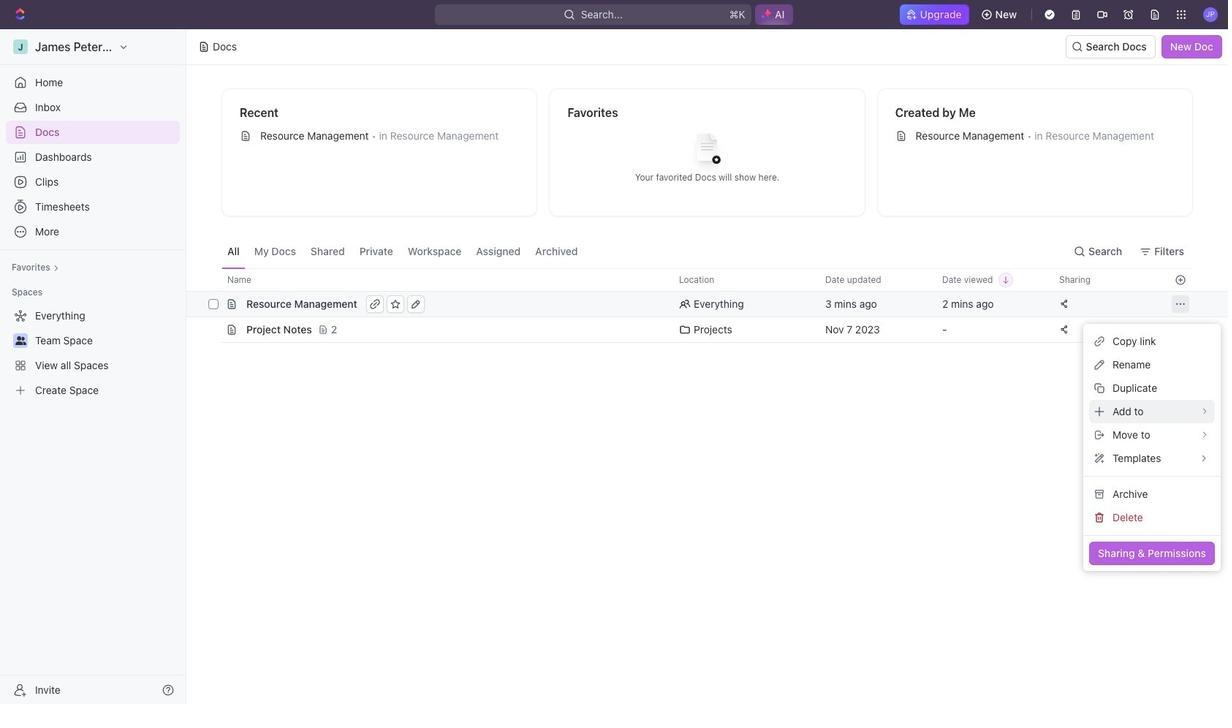 Task type: describe. For each thing, give the bounding box(es) containing it.
no favorited docs image
[[678, 122, 737, 180]]

tree inside sidebar navigation
[[6, 304, 180, 402]]

sidebar navigation
[[0, 29, 187, 704]]



Task type: vqa. For each thing, say whether or not it's contained in the screenshot.
Spaces
no



Task type: locate. For each thing, give the bounding box(es) containing it.
row
[[206, 268, 1194, 292], [187, 291, 1229, 317], [206, 317, 1194, 343]]

tree
[[6, 304, 180, 402]]

tab list
[[222, 234, 584, 268]]

cell
[[206, 317, 222, 342]]

column header
[[206, 268, 222, 292]]

table
[[187, 268, 1229, 343]]



